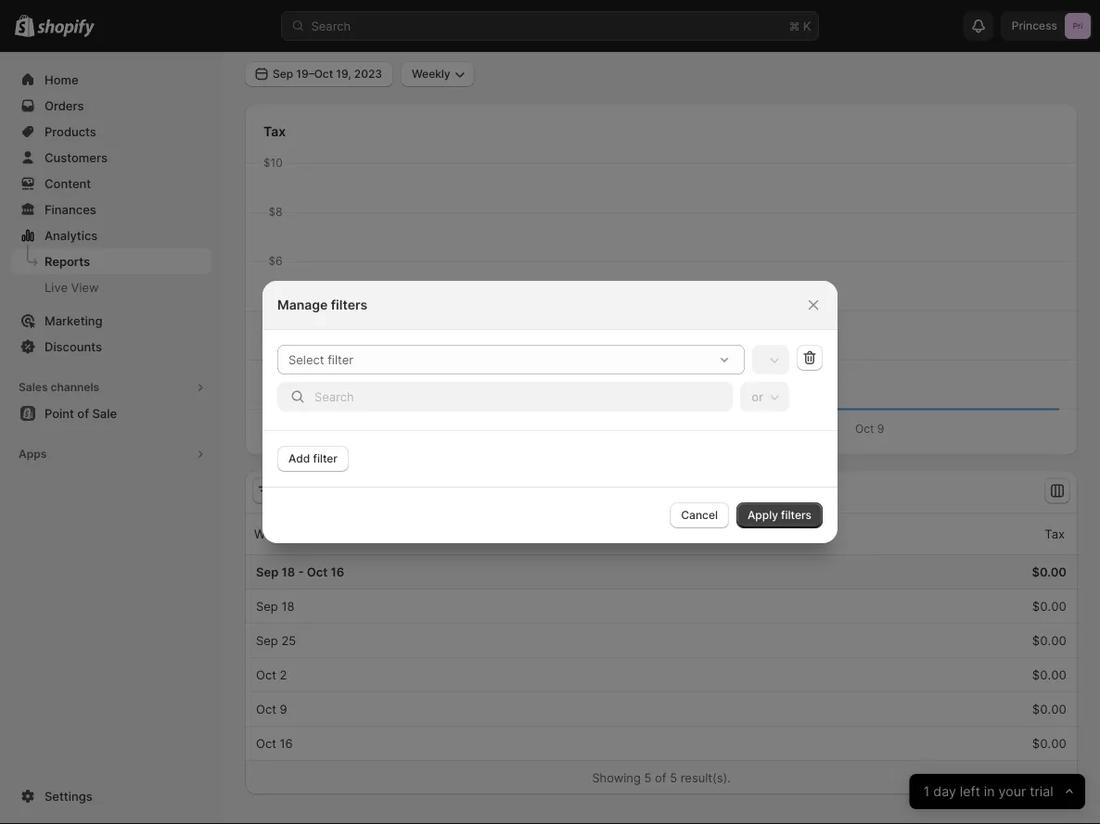 Task type: locate. For each thing, give the bounding box(es) containing it.
18 for sep 18
[[281, 599, 295, 614]]

1 save from the left
[[764, 19, 790, 32]]

0 vertical spatial sep
[[256, 565, 279, 579]]

sep
[[256, 565, 279, 579], [256, 599, 278, 614], [256, 634, 278, 648]]

filters
[[331, 297, 368, 313], [781, 509, 812, 522]]

manage filters dialog
[[0, 281, 1100, 544]]

home link
[[11, 67, 212, 93]]

settings link
[[11, 784, 212, 810]]

reports link
[[11, 249, 212, 275]]

sales channels
[[19, 381, 99, 394]]

3 $0.00 from the top
[[1032, 634, 1067, 648]]

sep left 25
[[256, 634, 278, 648]]

16 right - on the bottom left of the page
[[331, 565, 344, 579]]

discounts
[[45, 340, 102, 354]]

5 $0.00 from the top
[[1032, 702, 1067, 717]]

1 horizontal spatial save
[[1005, 19, 1031, 32]]

of
[[655, 771, 667, 785]]

k
[[803, 19, 811, 33]]

add
[[289, 452, 310, 466]]

save as
[[764, 19, 805, 32]]

0 horizontal spatial 16
[[280, 737, 293, 751]]

result(s).
[[681, 771, 731, 785]]

save left report
[[1005, 19, 1031, 32]]

0 horizontal spatial save
[[764, 19, 790, 32]]

view
[[71, 280, 99, 295]]

oct
[[307, 565, 328, 579], [256, 668, 276, 682], [256, 702, 276, 717], [256, 737, 276, 751]]

$0.00 for sep 18
[[1032, 599, 1067, 614]]

apply filters
[[748, 509, 812, 522]]

live view
[[45, 280, 99, 295]]

live view link
[[11, 275, 212, 301]]

sep for sep 25
[[256, 634, 278, 648]]

1 vertical spatial sep
[[256, 599, 278, 614]]

6 $0.00 from the top
[[1032, 737, 1067, 751]]

reports
[[45, 254, 90, 269]]

1 horizontal spatial tax
[[1045, 527, 1065, 541]]

1 vertical spatial 18
[[281, 599, 295, 614]]

save left as
[[764, 19, 790, 32]]

save inside button
[[764, 19, 790, 32]]

tax button
[[1023, 517, 1068, 552]]

filters right manage
[[331, 297, 368, 313]]

18 up 25
[[281, 599, 295, 614]]

oct for oct 2
[[256, 668, 276, 682]]

filters right apply
[[781, 509, 812, 522]]

filters inside button
[[781, 509, 812, 522]]

25
[[281, 634, 296, 648]]

save
[[764, 19, 790, 32], [1005, 19, 1031, 32]]

4 $0.00 from the top
[[1032, 668, 1067, 682]]

1 vertical spatial filters
[[781, 509, 812, 522]]

0 horizontal spatial 5
[[644, 771, 652, 785]]

5
[[644, 771, 652, 785], [670, 771, 677, 785]]

2 sep from the top
[[256, 599, 278, 614]]

add filter button
[[277, 446, 349, 472]]

delete button
[[913, 13, 986, 39]]

apply
[[748, 509, 778, 522]]

apps button
[[11, 442, 212, 468]]

2 18 from the top
[[281, 599, 295, 614]]

Select filter text field
[[277, 345, 712, 375]]

1 vertical spatial tax
[[1045, 527, 1065, 541]]

0 horizontal spatial tax
[[263, 123, 286, 139]]

week button
[[251, 517, 307, 552]]

0 vertical spatial filters
[[331, 297, 368, 313]]

oct right - on the bottom left of the page
[[307, 565, 328, 579]]

tax
[[263, 123, 286, 139], [1045, 527, 1065, 541]]

9
[[280, 702, 287, 717]]

discounts link
[[11, 334, 212, 360]]

1 $0.00 from the top
[[1032, 565, 1067, 579]]

18 left - on the bottom left of the page
[[282, 565, 295, 579]]

$0.00
[[1032, 565, 1067, 579], [1032, 599, 1067, 614], [1032, 634, 1067, 648], [1032, 668, 1067, 682], [1032, 702, 1067, 717], [1032, 737, 1067, 751]]

sep up sep 25
[[256, 599, 278, 614]]

5 right of
[[670, 771, 677, 785]]

5 left of
[[644, 771, 652, 785]]

live
[[45, 280, 68, 295]]

1 18 from the top
[[282, 565, 295, 579]]

filters for manage filters
[[331, 297, 368, 313]]

save inside button
[[1005, 19, 1031, 32]]

18
[[282, 565, 295, 579], [281, 599, 295, 614]]

0 vertical spatial 16
[[331, 565, 344, 579]]

save report
[[1005, 19, 1067, 32]]

oct 9
[[256, 702, 287, 717]]

q.1
[[275, 14, 301, 37]]

1 horizontal spatial filters
[[781, 509, 812, 522]]

oct down oct 9
[[256, 737, 276, 751]]

1 horizontal spatial 5
[[670, 771, 677, 785]]

oct left the 2
[[256, 668, 276, 682]]

0 vertical spatial 18
[[282, 565, 295, 579]]

-
[[298, 565, 304, 579]]

1 vertical spatial 16
[[280, 737, 293, 751]]

oct left the 9
[[256, 702, 276, 717]]

$0.00 for oct 2
[[1032, 668, 1067, 682]]

1 horizontal spatial 16
[[331, 565, 344, 579]]

16
[[331, 565, 344, 579], [280, 737, 293, 751]]

oct 2
[[256, 668, 287, 682]]

oct for oct 9
[[256, 702, 276, 717]]

settings
[[45, 789, 92, 804]]

16 down the 9
[[280, 737, 293, 751]]

0 horizontal spatial filters
[[331, 297, 368, 313]]

channels
[[51, 381, 99, 394]]

sep 25
[[256, 634, 296, 648]]

2
[[280, 668, 287, 682]]

sep left - on the bottom left of the page
[[256, 565, 279, 579]]

2 $0.00 from the top
[[1032, 599, 1067, 614]]

shopify image
[[37, 19, 95, 38]]

3 sep from the top
[[256, 634, 278, 648]]

1 sep from the top
[[256, 565, 279, 579]]

2 vertical spatial sep
[[256, 634, 278, 648]]

2 save from the left
[[1005, 19, 1031, 32]]

sales channels button
[[11, 375, 212, 401]]



Task type: describe. For each thing, give the bounding box(es) containing it.
$0.00 for sep 25
[[1032, 634, 1067, 648]]

0 vertical spatial tax
[[263, 123, 286, 139]]

delete
[[941, 19, 975, 32]]

$0.00 for oct 16
[[1032, 737, 1067, 751]]

filters for apply filters
[[781, 509, 812, 522]]

analytics link
[[11, 223, 212, 249]]

apps
[[19, 448, 47, 461]]

search
[[311, 19, 351, 33]]

apply filters button
[[737, 503, 823, 529]]

report
[[1034, 19, 1067, 32]]

manage
[[277, 297, 328, 313]]

save report button
[[994, 13, 1078, 39]]

save for save report
[[1005, 19, 1031, 32]]

showing
[[592, 771, 641, 785]]

tax inside button
[[1045, 527, 1065, 541]]

2 5 from the left
[[670, 771, 677, 785]]

cancel
[[681, 509, 718, 522]]

filter
[[313, 452, 338, 466]]

week
[[254, 527, 286, 541]]

cancel button
[[670, 503, 729, 529]]

home
[[45, 72, 78, 87]]

save for save as
[[764, 19, 790, 32]]

$0.00 for oct 9
[[1032, 702, 1067, 717]]

showing 5 of 5 result(s).
[[592, 771, 731, 785]]

sep 18 - oct 16
[[256, 565, 344, 579]]

analytics
[[45, 228, 98, 243]]

sales
[[19, 381, 48, 394]]

18 for sep 18 - oct 16
[[282, 565, 295, 579]]

manage filters
[[277, 297, 368, 313]]

⌘ k
[[789, 19, 811, 33]]

sep for sep 18
[[256, 599, 278, 614]]

oct for oct 16
[[256, 737, 276, 751]]

1 5 from the left
[[644, 771, 652, 785]]

oct 16
[[256, 737, 293, 751]]

save as button
[[736, 13, 816, 39]]

sep 18
[[256, 599, 295, 614]]

as
[[793, 19, 805, 32]]

add filter
[[289, 452, 338, 466]]

⌘
[[789, 19, 800, 33]]

Search text field
[[314, 382, 733, 412]]

sep for sep 18 - oct 16
[[256, 565, 279, 579]]



Task type: vqa. For each thing, say whether or not it's contained in the screenshot.
'Save' inside Save as button
yes



